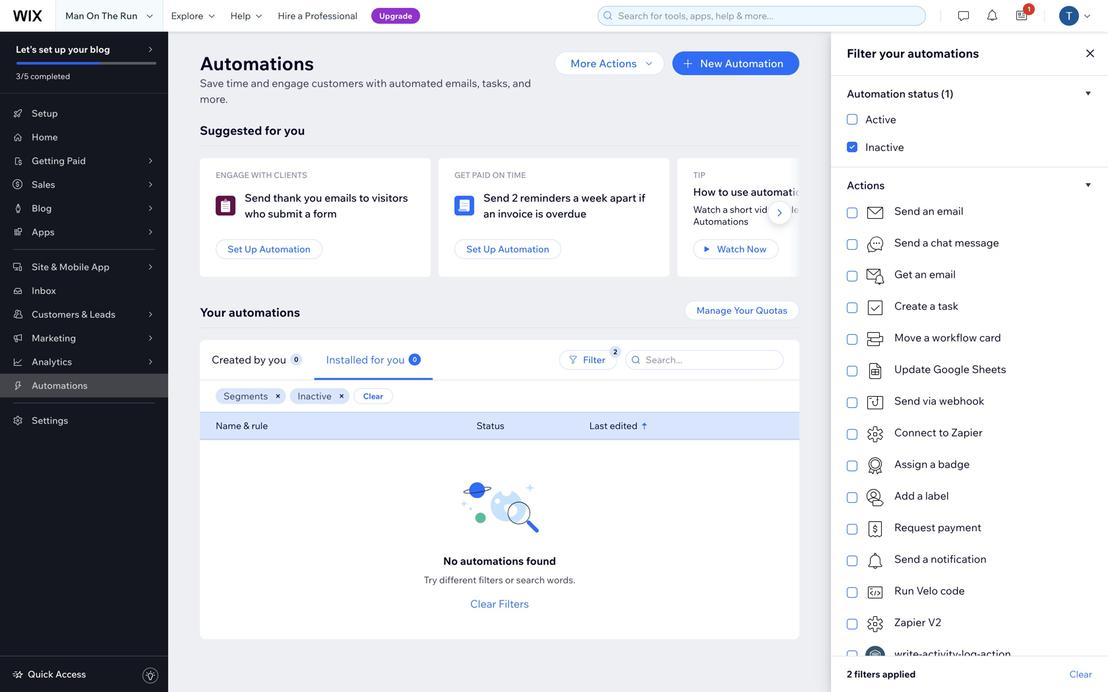 Task type: locate. For each thing, give the bounding box(es) containing it.
a inside "option"
[[923, 553, 929, 566]]

clear button
[[353, 389, 393, 404], [1070, 669, 1093, 681]]

you right "installed"
[[387, 353, 405, 366]]

send left via
[[895, 395, 921, 408]]

Send an email checkbox
[[847, 203, 1093, 223]]

0 horizontal spatial 0
[[294, 356, 298, 364]]

send for send thank you emails to visitors who submit a form
[[245, 191, 271, 205]]

0 horizontal spatial zapier
[[895, 616, 926, 629]]

0 horizontal spatial inactive
[[298, 391, 332, 402]]

a right move
[[924, 331, 930, 344]]

for right suggested
[[265, 123, 281, 138]]

marketing button
[[0, 327, 168, 350]]

velo
[[917, 585, 938, 598]]

0 horizontal spatial run
[[120, 10, 137, 21]]

zapier down send via webhook checkbox
[[952, 426, 983, 439]]

you up clients
[[284, 123, 305, 138]]

1 horizontal spatial filters
[[854, 669, 881, 681]]

2 set up automation from the left
[[466, 243, 549, 255]]

set up automation button for submit
[[216, 239, 323, 259]]

a left the chat
[[923, 236, 929, 249]]

send up get
[[895, 236, 921, 249]]

1 set up automation from the left
[[228, 243, 311, 255]]

your
[[734, 305, 754, 316], [200, 305, 226, 320]]

0 horizontal spatial actions
[[599, 57, 637, 70]]

automations down short
[[693, 216, 749, 227]]

category image for send a notification
[[866, 552, 885, 571]]

an inside option
[[915, 268, 927, 281]]

1 up from the left
[[245, 243, 257, 255]]

tip how to use automations watch a short video to learn the basics of wix automations
[[693, 170, 888, 227]]

1 horizontal spatial run
[[895, 585, 914, 598]]

send inside send a notification "option"
[[895, 553, 921, 566]]

watch down how
[[693, 204, 721, 215]]

automation down 'submit'
[[259, 243, 311, 255]]

try
[[424, 575, 437, 586]]

list
[[200, 158, 1108, 277]]

watch now button
[[693, 239, 779, 259]]

professional
[[305, 10, 358, 21]]

1 horizontal spatial 2
[[847, 669, 852, 681]]

a
[[298, 10, 303, 21], [573, 191, 579, 205], [723, 204, 728, 215], [305, 207, 311, 220], [923, 236, 929, 249], [930, 300, 936, 313], [924, 331, 930, 344], [930, 458, 936, 471], [917, 490, 923, 503], [923, 553, 929, 566]]

a left week
[[573, 191, 579, 205]]

1 vertical spatial filters
[[854, 669, 881, 681]]

1 horizontal spatial set up automation button
[[455, 239, 561, 259]]

send inside send via webhook checkbox
[[895, 395, 921, 408]]

category image for assign a badge
[[866, 457, 885, 476]]

category image for add a label
[[866, 488, 885, 508]]

1 horizontal spatial &
[[81, 309, 87, 320]]

category image for connect to zapier
[[866, 425, 885, 445]]

0 horizontal spatial your
[[200, 305, 226, 320]]

edited
[[610, 420, 638, 432]]

1 horizontal spatial 0
[[413, 356, 417, 364]]

set for send thank you emails to visitors who submit a form
[[228, 243, 243, 255]]

Inactive checkbox
[[847, 139, 1093, 155]]

Create a task checkbox
[[847, 298, 1093, 318]]

email inside option
[[929, 268, 956, 281]]

0 horizontal spatial &
[[51, 261, 57, 273]]

2 left the applied
[[847, 669, 852, 681]]

2 vertical spatial automations
[[32, 380, 88, 392]]

engage with clients
[[216, 170, 307, 180]]

payment
[[938, 521, 982, 534]]

category image left create
[[866, 298, 885, 318]]

Zapier V2 checkbox
[[847, 615, 1093, 635]]

task
[[938, 300, 959, 313]]

up
[[245, 243, 257, 255], [483, 243, 496, 255]]

0 vertical spatial zapier
[[952, 426, 983, 439]]

automations up the 'video' on the right of the page
[[751, 185, 814, 199]]

send down request
[[895, 553, 921, 566]]

2 horizontal spatial automations
[[693, 216, 749, 227]]

a up velo
[[923, 553, 929, 566]]

send right the wix
[[895, 205, 921, 218]]

sales button
[[0, 173, 168, 197]]

your up created on the left bottom of page
[[200, 305, 226, 320]]

1 vertical spatial filter
[[583, 354, 606, 366]]

chat
[[931, 236, 953, 249]]

send down on
[[484, 191, 510, 205]]

set up automation for an
[[466, 243, 549, 255]]

automations down 'analytics'
[[32, 380, 88, 392]]

send inside send an email option
[[895, 205, 921, 218]]

you inside send thank you emails to visitors who submit a form
[[304, 191, 322, 205]]

inactive down "active"
[[866, 141, 904, 154]]

0 horizontal spatial filter
[[583, 354, 606, 366]]

thank
[[273, 191, 302, 205]]

an
[[923, 205, 935, 218], [484, 207, 496, 220], [915, 268, 927, 281]]

list containing how to use automations
[[200, 158, 1108, 277]]

inactive inside checkbox
[[866, 141, 904, 154]]

send up who
[[245, 191, 271, 205]]

category image for get an email
[[866, 267, 885, 286]]

& for customers
[[81, 309, 87, 320]]

for for suggested
[[265, 123, 281, 138]]

1 horizontal spatial up
[[483, 243, 496, 255]]

filter inside filter button
[[583, 354, 606, 366]]

category image left add
[[866, 488, 885, 508]]

run left velo
[[895, 585, 914, 598]]

send for send via webhook
[[895, 395, 921, 408]]

get paid on time
[[455, 170, 526, 180]]

1 set from the left
[[228, 243, 243, 255]]

0 vertical spatial filters
[[479, 575, 503, 586]]

search
[[516, 575, 545, 586]]

category image left velo
[[866, 583, 885, 603]]

category image
[[455, 196, 474, 216], [866, 203, 885, 223], [866, 235, 885, 255], [866, 298, 885, 318], [866, 362, 885, 381], [866, 488, 885, 508], [866, 552, 885, 571], [866, 583, 885, 603], [866, 615, 885, 635]]

filter
[[847, 46, 877, 61], [583, 354, 606, 366]]

category image left request
[[866, 520, 885, 540]]

an up the chat
[[923, 205, 935, 218]]

setup
[[32, 108, 58, 119]]

category image left move
[[866, 330, 885, 350]]

a for add a label
[[917, 490, 923, 503]]

category image for send via webhook
[[866, 393, 885, 413]]

send for send a chat message
[[895, 236, 921, 249]]

0 vertical spatial filter
[[847, 46, 877, 61]]

set up automation down invoice
[[466, 243, 549, 255]]

category image for update google sheets
[[866, 362, 885, 381]]

1 vertical spatial 2
[[847, 669, 852, 681]]

2 up invoice
[[512, 191, 518, 205]]

for right "installed"
[[371, 353, 385, 366]]

0 horizontal spatial set
[[228, 243, 243, 255]]

clear
[[363, 392, 383, 401], [470, 598, 496, 611], [1070, 669, 1093, 681]]

0 vertical spatial watch
[[693, 204, 721, 215]]

1 vertical spatial run
[[895, 585, 914, 598]]

0 vertical spatial 2
[[512, 191, 518, 205]]

send for send 2 reminders a week apart if an invoice is overdue
[[484, 191, 510, 205]]

a left the form at the left of page
[[305, 207, 311, 220]]

analytics
[[32, 356, 72, 368]]

1 your from the left
[[734, 305, 754, 316]]

created by you
[[212, 353, 286, 366]]

basics
[[832, 204, 859, 215]]

& left 'rule'
[[244, 420, 250, 432]]

a left badge
[[930, 458, 936, 471]]

filters left or
[[479, 575, 503, 586]]

a inside the tip how to use automations watch a short video to learn the basics of wix automations
[[723, 204, 728, 215]]

category image left via
[[866, 393, 885, 413]]

badge
[[938, 458, 970, 471]]

0 vertical spatial automations
[[200, 52, 314, 75]]

zapier v2
[[895, 616, 941, 629]]

wix
[[872, 204, 888, 215]]

a for assign a badge
[[930, 458, 936, 471]]

tab list
[[200, 340, 505, 380]]

0 horizontal spatial set up automation button
[[216, 239, 323, 259]]

0 vertical spatial actions
[[599, 57, 637, 70]]

0 horizontal spatial your
[[68, 44, 88, 55]]

send inside send thank you emails to visitors who submit a form
[[245, 191, 271, 205]]

1 vertical spatial &
[[81, 309, 87, 320]]

automations up or
[[460, 555, 524, 568]]

watch left now in the top of the page
[[717, 243, 745, 255]]

run
[[120, 10, 137, 21], [895, 585, 914, 598]]

set up automation down who
[[228, 243, 311, 255]]

2 0 from the left
[[413, 356, 417, 364]]

automation right new
[[725, 57, 784, 70]]

0 vertical spatial &
[[51, 261, 57, 273]]

send an email
[[895, 205, 964, 218]]

category image for send a chat message
[[866, 235, 885, 255]]

and right "time"
[[251, 77, 270, 90]]

1 set up automation button from the left
[[216, 239, 323, 259]]

1 vertical spatial watch
[[717, 243, 745, 255]]

and right tasks,
[[513, 77, 531, 90]]

& for site
[[51, 261, 57, 273]]

1 vertical spatial automations
[[693, 216, 749, 227]]

1
[[1028, 5, 1031, 13]]

0 horizontal spatial up
[[245, 243, 257, 255]]

category image left the connect
[[866, 425, 885, 445]]

1 horizontal spatial inactive
[[866, 141, 904, 154]]

1 horizontal spatial set
[[466, 243, 481, 255]]

& left 'leads'
[[81, 309, 87, 320]]

a for move a workflow card
[[924, 331, 930, 344]]

create
[[895, 300, 928, 313]]

category image left update
[[866, 362, 885, 381]]

0 horizontal spatial automations
[[32, 380, 88, 392]]

1 horizontal spatial clear
[[470, 598, 496, 611]]

1 horizontal spatial set up automation
[[466, 243, 549, 255]]

1 vertical spatial for
[[371, 353, 385, 366]]

to inside send thank you emails to visitors who submit a form
[[359, 191, 369, 205]]

an for send
[[923, 205, 935, 218]]

more actions button
[[555, 51, 665, 75]]

how
[[693, 185, 716, 199]]

time
[[226, 77, 249, 90]]

settings link
[[0, 409, 168, 433]]

move a workflow card
[[895, 331, 1001, 344]]

the
[[815, 204, 830, 215]]

category image left send a notification
[[866, 552, 885, 571]]

0 right by
[[294, 356, 298, 364]]

0 vertical spatial inactive
[[866, 141, 904, 154]]

zapier left the 'v2'
[[895, 616, 926, 629]]

2 horizontal spatial clear
[[1070, 669, 1093, 681]]

send inside the send 2 reminders a week apart if an invoice is overdue
[[484, 191, 510, 205]]

2 up from the left
[[483, 243, 496, 255]]

2 vertical spatial &
[[244, 420, 250, 432]]

no
[[443, 555, 458, 568]]

to right "emails"
[[359, 191, 369, 205]]

an right get
[[915, 268, 927, 281]]

a for send a notification
[[923, 553, 929, 566]]

label
[[926, 490, 949, 503]]

manage your quotas button
[[685, 301, 800, 321]]

0 horizontal spatial 2
[[512, 191, 518, 205]]

inactive
[[866, 141, 904, 154], [298, 391, 332, 402]]

you for installed
[[387, 353, 405, 366]]

suggested for you
[[200, 123, 305, 138]]

set
[[228, 243, 243, 255], [466, 243, 481, 255]]

set up automation button down invoice
[[455, 239, 561, 259]]

customers
[[312, 77, 364, 90]]

0 vertical spatial clear
[[363, 392, 383, 401]]

a inside option
[[930, 300, 936, 313]]

1 horizontal spatial for
[[371, 353, 385, 366]]

quick access button
[[12, 669, 86, 681]]

applied
[[883, 669, 916, 681]]

automations inside automations save time and engage customers with automated emails, tasks, and more.
[[200, 52, 314, 75]]

0 horizontal spatial filters
[[479, 575, 503, 586]]

filters inside no automations found try different filters or search words.
[[479, 575, 503, 586]]

category image
[[216, 196, 236, 216], [866, 267, 885, 286], [866, 330, 885, 350], [866, 393, 885, 413], [866, 425, 885, 445], [866, 457, 885, 476], [866, 520, 885, 540]]

2 filters applied
[[847, 669, 916, 681]]

you up the form at the left of page
[[304, 191, 322, 205]]

to inside checkbox
[[939, 426, 949, 439]]

automations inside the sidebar element
[[32, 380, 88, 392]]

category image left who
[[216, 196, 236, 216]]

automations up "time"
[[200, 52, 314, 75]]

automations for automations save time and engage customers with automated emails, tasks, and more.
[[200, 52, 314, 75]]

0 vertical spatial for
[[265, 123, 281, 138]]

sheets
[[972, 363, 1007, 376]]

2 your from the left
[[200, 305, 226, 320]]

write-
[[895, 648, 923, 661]]

your right up
[[68, 44, 88, 55]]

1 vertical spatial email
[[929, 268, 956, 281]]

manage
[[697, 305, 732, 316]]

a right hire
[[298, 10, 303, 21]]

0 right installed for you at the bottom left of page
[[413, 356, 417, 364]]

2 horizontal spatial &
[[244, 420, 250, 432]]

you right by
[[268, 353, 286, 366]]

more.
[[200, 92, 228, 106]]

1 horizontal spatial actions
[[847, 179, 885, 192]]

1 0 from the left
[[294, 356, 298, 364]]

Send a notification checkbox
[[847, 552, 1093, 571]]

2 set from the left
[[466, 243, 481, 255]]

watch inside "button"
[[717, 243, 745, 255]]

a for send a chat message
[[923, 236, 929, 249]]

0 horizontal spatial for
[[265, 123, 281, 138]]

send inside send a chat message option
[[895, 236, 921, 249]]

run right the
[[120, 10, 137, 21]]

category image left zapier v2
[[866, 615, 885, 635]]

email inside option
[[937, 205, 964, 218]]

a left task
[[930, 300, 936, 313]]

category image for request payment
[[866, 520, 885, 540]]

1 vertical spatial clear
[[470, 598, 496, 611]]

getting paid
[[32, 155, 86, 167]]

0 vertical spatial email
[[937, 205, 964, 218]]

automation inside new automation button
[[725, 57, 784, 70]]

1 horizontal spatial and
[[513, 77, 531, 90]]

automations link
[[0, 374, 168, 398]]

email for get an email
[[929, 268, 956, 281]]

tasks,
[[482, 77, 510, 90]]

email up send a chat message
[[937, 205, 964, 218]]

0 horizontal spatial clear
[[363, 392, 383, 401]]

visitors
[[372, 191, 408, 205]]

notification
[[931, 553, 987, 566]]

clear filters
[[470, 598, 529, 611]]

2 vertical spatial clear
[[1070, 669, 1093, 681]]

Send via webhook checkbox
[[847, 393, 1093, 413]]

email down the chat
[[929, 268, 956, 281]]

1 horizontal spatial your
[[879, 46, 905, 61]]

category image down the wix
[[866, 235, 885, 255]]

1 horizontal spatial automations
[[200, 52, 314, 75]]

your up the automation status (1)
[[879, 46, 905, 61]]

filter your automations
[[847, 46, 979, 61]]

google
[[934, 363, 970, 376]]

automations inside the tip how to use automations watch a short video to learn the basics of wix automations
[[751, 185, 814, 199]]

watch now
[[717, 243, 767, 255]]

filters
[[479, 575, 503, 586], [854, 669, 881, 681]]

an inside option
[[923, 205, 935, 218]]

a right add
[[917, 490, 923, 503]]

1 horizontal spatial clear button
[[1070, 669, 1093, 681]]

actions up of on the right
[[847, 179, 885, 192]]

0 horizontal spatial and
[[251, 77, 270, 90]]

an left invoice
[[484, 207, 496, 220]]

clients
[[274, 170, 307, 180]]

completed
[[30, 71, 70, 81]]

to right the connect
[[939, 426, 949, 439]]

sales
[[32, 179, 55, 190]]

a left short
[[723, 204, 728, 215]]

last edited
[[589, 420, 638, 432]]

blog
[[90, 44, 110, 55]]

3/5
[[16, 71, 29, 81]]

category image inside 'list'
[[455, 196, 474, 216]]

1 horizontal spatial filter
[[847, 46, 877, 61]]

2 set up automation button from the left
[[455, 239, 561, 259]]

your left "quotas"
[[734, 305, 754, 316]]

category image down get
[[455, 196, 474, 216]]

1 button
[[1008, 0, 1037, 32]]

1 horizontal spatial your
[[734, 305, 754, 316]]

0 horizontal spatial clear button
[[353, 389, 393, 404]]

1 vertical spatial inactive
[[298, 391, 332, 402]]

set up automation button down who
[[216, 239, 323, 259]]

category image inside 'list'
[[216, 196, 236, 216]]

category image left get
[[866, 267, 885, 286]]

Search for tools, apps, help & more... field
[[614, 7, 922, 25]]

customers & leads
[[32, 309, 116, 320]]

actions right more
[[599, 57, 637, 70]]

to left learn
[[781, 204, 790, 215]]

0 horizontal spatial set up automation
[[228, 243, 311, 255]]

new
[[700, 57, 723, 70]]

filters left the applied
[[854, 669, 881, 681]]

category image left 'assign'
[[866, 457, 885, 476]]

automations
[[200, 52, 314, 75], [693, 216, 749, 227], [32, 380, 88, 392]]

engage
[[216, 170, 249, 180]]

category image right basics
[[866, 203, 885, 223]]

& right site
[[51, 261, 57, 273]]

setup link
[[0, 102, 168, 125]]

inactive down "installed"
[[298, 391, 332, 402]]

submit
[[268, 207, 303, 220]]



Task type: describe. For each thing, give the bounding box(es) containing it.
2 inside the send 2 reminders a week apart if an invoice is overdue
[[512, 191, 518, 205]]

customers & leads button
[[0, 303, 168, 327]]

Request payment checkbox
[[847, 520, 1093, 540]]

getting
[[32, 155, 65, 167]]

status
[[477, 420, 505, 432]]

emails,
[[445, 77, 480, 90]]

apps
[[32, 226, 55, 238]]

up for send thank you emails to visitors who submit a form
[[245, 243, 257, 255]]

video
[[755, 204, 779, 215]]

request
[[895, 521, 936, 534]]

installed
[[326, 353, 368, 366]]

leads
[[90, 309, 116, 320]]

Assign a badge checkbox
[[847, 457, 1093, 476]]

man
[[65, 10, 84, 21]]

invoice
[[498, 207, 533, 220]]

quick
[[28, 669, 53, 681]]

automations up by
[[229, 305, 300, 320]]

filter button
[[559, 350, 618, 370]]

1 and from the left
[[251, 77, 270, 90]]

site
[[32, 261, 49, 273]]

Get an email checkbox
[[847, 267, 1093, 286]]

more
[[571, 57, 597, 70]]

a inside send thank you emails to visitors who submit a form
[[305, 207, 311, 220]]

category image for move a workflow card
[[866, 330, 885, 350]]

webhook
[[939, 395, 985, 408]]

reminders
[[520, 191, 571, 205]]

set up automation for submit
[[228, 243, 311, 255]]

a inside the send 2 reminders a week apart if an invoice is overdue
[[573, 191, 579, 205]]

set up automation button for an
[[455, 239, 561, 259]]

status
[[908, 87, 939, 100]]

inbox link
[[0, 279, 168, 303]]

write-activity-log-action
[[895, 648, 1011, 661]]

an for get
[[915, 268, 927, 281]]

filters
[[499, 598, 529, 611]]

get
[[895, 268, 913, 281]]

1 vertical spatial actions
[[847, 179, 885, 192]]

email for send an email
[[937, 205, 964, 218]]

home link
[[0, 125, 168, 149]]

automations save time and engage customers with automated emails, tasks, and more.
[[200, 52, 531, 106]]

different
[[439, 575, 477, 586]]

automations for automations
[[32, 380, 88, 392]]

write-activity-log-action checkbox
[[847, 647, 1093, 666]]

new automation button
[[673, 51, 800, 75]]

clear inside button
[[470, 598, 496, 611]]

Run Velo code checkbox
[[847, 583, 1093, 603]]

set
[[39, 44, 52, 55]]

hire a professional link
[[270, 0, 366, 32]]

category image for send 2 reminders a week apart if an invoice is overdue
[[455, 196, 474, 216]]

app
[[91, 261, 110, 273]]

quick access
[[28, 669, 86, 681]]

your inside the sidebar element
[[68, 44, 88, 55]]

Connect to Zapier checkbox
[[847, 425, 1093, 445]]

Search... field
[[642, 351, 779, 369]]

Send a chat message checkbox
[[847, 235, 1093, 255]]

filter for filter your automations
[[847, 46, 877, 61]]

quotas
[[756, 305, 788, 316]]

workflow
[[932, 331, 977, 344]]

an inside the send 2 reminders a week apart if an invoice is overdue
[[484, 207, 496, 220]]

help button
[[223, 0, 270, 32]]

more actions
[[571, 57, 637, 70]]

for for installed
[[371, 353, 385, 366]]

to left 'use'
[[718, 185, 729, 199]]

man on the run
[[65, 10, 137, 21]]

upgrade
[[379, 11, 413, 21]]

run inside run velo code checkbox
[[895, 585, 914, 598]]

let's
[[16, 44, 37, 55]]

you for created
[[268, 353, 286, 366]]

customers
[[32, 309, 79, 320]]

name
[[216, 420, 241, 432]]

2 and from the left
[[513, 77, 531, 90]]

1 horizontal spatial zapier
[[952, 426, 983, 439]]

analytics button
[[0, 350, 168, 374]]

create a task
[[895, 300, 959, 313]]

a for create a task
[[930, 300, 936, 313]]

action
[[981, 648, 1011, 661]]

send for send a notification
[[895, 553, 921, 566]]

update google sheets
[[895, 363, 1007, 376]]

Add a label checkbox
[[847, 488, 1093, 508]]

0 vertical spatial run
[[120, 10, 137, 21]]

installed for you
[[326, 353, 405, 366]]

a for hire a professional
[[298, 10, 303, 21]]

who
[[245, 207, 266, 220]]

explore
[[171, 10, 203, 21]]

code
[[941, 585, 965, 598]]

tip
[[693, 170, 706, 180]]

card
[[980, 331, 1001, 344]]

hire a professional
[[278, 10, 358, 21]]

Active checkbox
[[847, 112, 1093, 127]]

the
[[102, 10, 118, 21]]

0 for installed for you
[[413, 356, 417, 364]]

log-
[[962, 648, 981, 661]]

blog
[[32, 203, 52, 214]]

you for suggested
[[284, 123, 305, 138]]

category image for zapier v2
[[866, 615, 885, 635]]

Update Google Sheets checkbox
[[847, 362, 1093, 381]]

learn
[[792, 204, 813, 215]]

Move a workflow card checkbox
[[847, 330, 1093, 350]]

send for send an email
[[895, 205, 921, 218]]

by
[[254, 353, 266, 366]]

up for send 2 reminders a week apart if an invoice is overdue
[[483, 243, 496, 255]]

words.
[[547, 575, 576, 586]]

automation status (1)
[[847, 87, 954, 100]]

watch inside the tip how to use automations watch a short video to learn the basics of wix automations
[[693, 204, 721, 215]]

1 vertical spatial clear button
[[1070, 669, 1093, 681]]

actions inside more actions dropdown button
[[599, 57, 637, 70]]

found
[[526, 555, 556, 568]]

you for send
[[304, 191, 322, 205]]

category image for create a task
[[866, 298, 885, 318]]

engage
[[272, 77, 309, 90]]

automations inside no automations found try different filters or search words.
[[460, 555, 524, 568]]

0 vertical spatial clear button
[[353, 389, 393, 404]]

new automation
[[700, 57, 784, 70]]

now
[[747, 243, 767, 255]]

week
[[581, 191, 608, 205]]

category image for send thank you emails to visitors who submit a form
[[216, 196, 236, 216]]

on
[[86, 10, 99, 21]]

0 for created by you
[[294, 356, 298, 364]]

if
[[639, 191, 646, 205]]

set for send 2 reminders a week apart if an invoice is overdue
[[466, 243, 481, 255]]

home
[[32, 131, 58, 143]]

sidebar element
[[0, 32, 168, 693]]

1 vertical spatial zapier
[[895, 616, 926, 629]]

apart
[[610, 191, 637, 205]]

your inside "manage your quotas" button
[[734, 305, 754, 316]]

apps button
[[0, 220, 168, 244]]

via
[[923, 395, 937, 408]]

category image for run velo code
[[866, 583, 885, 603]]

inbox
[[32, 285, 56, 297]]

up
[[54, 44, 66, 55]]

automations up (1)
[[908, 46, 979, 61]]

automations inside the tip how to use automations watch a short video to learn the basics of wix automations
[[693, 216, 749, 227]]

with
[[251, 170, 272, 180]]

paid
[[67, 155, 86, 167]]

site & mobile app
[[32, 261, 110, 273]]

add a label
[[895, 490, 949, 503]]

v2
[[928, 616, 941, 629]]

short
[[730, 204, 753, 215]]

of
[[861, 204, 869, 215]]

message
[[955, 236, 999, 249]]

& for name
[[244, 420, 250, 432]]

update
[[895, 363, 931, 376]]

category image for send an email
[[866, 203, 885, 223]]

automation down invoice
[[498, 243, 549, 255]]

filter for filter
[[583, 354, 606, 366]]

tab list containing created by you
[[200, 340, 505, 380]]

3/5 completed
[[16, 71, 70, 81]]

segments
[[224, 391, 268, 402]]

automation up "active"
[[847, 87, 906, 100]]



Task type: vqa. For each thing, say whether or not it's contained in the screenshot.
email inside the Checkbox
yes



